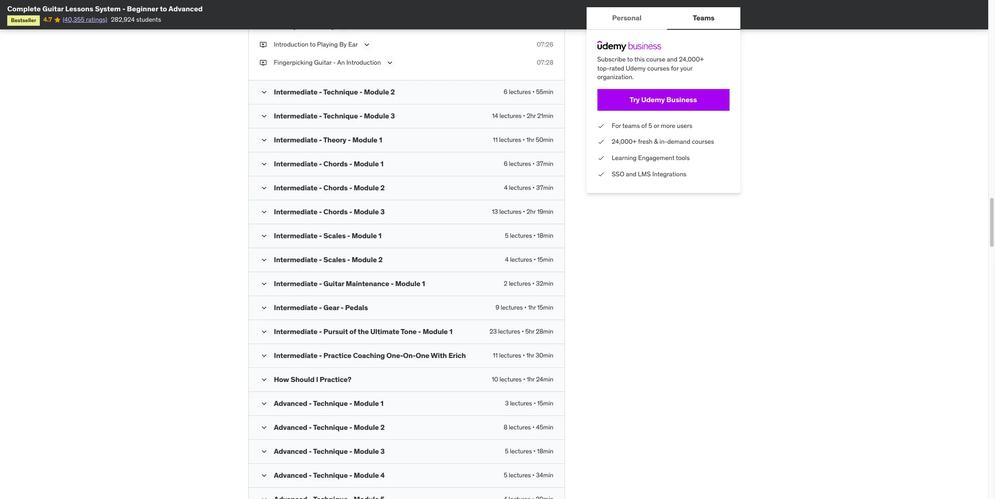 Task type: vqa. For each thing, say whether or not it's contained in the screenshot.


Task type: describe. For each thing, give the bounding box(es) containing it.
intermediate - scales - module 1
[[274, 231, 382, 240]]

pursuit
[[323, 327, 348, 336]]

module for intermediate - chords - module 1
[[354, 159, 379, 168]]

• for intermediate - gear - pedals
[[524, 304, 526, 312]]

1 for advanced - technique - module 1
[[380, 399, 384, 408]]

282,924
[[111, 16, 135, 24]]

fretting
[[274, 22, 296, 30]]

3 lectures • 15min
[[505, 399, 553, 408]]

module for intermediate - chords - module 2
[[354, 183, 379, 192]]

sso and lms integrations
[[612, 170, 686, 178]]

4 for intermediate - scales - module 2
[[505, 256, 509, 264]]

• for advanced - technique - module 4
[[532, 471, 535, 480]]

lectures for intermediate - practice coaching one-on-one with erich
[[499, 352, 521, 360]]

18min for intermediate - scales - module 1
[[537, 232, 553, 240]]

lectures for advanced - technique - module 3
[[510, 447, 532, 456]]

11 for intermediate - practice coaching one-on-one with erich
[[493, 352, 498, 360]]

2 vertical spatial 4
[[380, 471, 385, 480]]

lectures for advanced - technique - module 2
[[509, 423, 531, 432]]

show lecture description image for fretting hand muting
[[339, 22, 348, 31]]

• for advanced - technique - module 1
[[534, 399, 536, 408]]

udemy inside subscribe to this course and 24,000+ top‑rated udemy courses for your organization.
[[626, 64, 646, 72]]

teams
[[693, 13, 715, 22]]

advanced - technique - module 1
[[274, 399, 384, 408]]

intermediate - pursuit of the ultimate tone - module 1
[[274, 327, 452, 336]]

xsmall image for sso
[[597, 170, 604, 179]]

32min
[[536, 280, 553, 288]]

intermediate for intermediate - guitar maintenance - module 1
[[274, 279, 317, 288]]

maintenance
[[346, 279, 389, 288]]

1 horizontal spatial courses
[[692, 138, 714, 146]]

learning
[[612, 154, 637, 162]]

small image for advanced - technique - module 1
[[259, 399, 268, 408]]

intermediate - gear - pedals
[[274, 303, 368, 312]]

your
[[680, 64, 692, 72]]

4 lectures • 15min
[[505, 256, 553, 264]]

an
[[337, 58, 345, 67]]

0 horizontal spatial to
[[160, 4, 167, 13]]

lectures for intermediate - technique - module 3
[[499, 112, 522, 120]]

lectures for intermediate - gear - pedals
[[501, 304, 523, 312]]

1 vertical spatial and
[[626, 170, 636, 178]]

• for intermediate - scales - module 2
[[534, 256, 536, 264]]

2hr for intermediate - technique - module 3
[[527, 112, 536, 120]]

and inside subscribe to this course and 24,000+ top‑rated udemy courses for your organization.
[[667, 55, 677, 63]]

2 lectures • 32min
[[504, 280, 553, 288]]

small image for intermediate - practice coaching one-on-one with erich
[[259, 352, 268, 361]]

with
[[431, 351, 447, 360]]

small image for advanced - technique - module 4
[[259, 471, 268, 480]]

module for advanced - technique - module 3
[[354, 447, 379, 456]]

50min
[[536, 136, 553, 144]]

3 for advanced - technique - module 3
[[380, 447, 385, 456]]

technique for advanced - technique - module 4
[[313, 471, 348, 480]]

subscribe
[[597, 55, 626, 63]]

1hr for module
[[526, 136, 534, 144]]

24,000+ fresh & in-demand courses
[[612, 138, 714, 146]]

small image for advanced - technique - module 3
[[259, 447, 268, 456]]

19min
[[537, 208, 553, 216]]

5 lectures • 34min
[[504, 471, 553, 480]]

23 lectures • 5hr 28min
[[489, 328, 553, 336]]

how should i practice?
[[274, 375, 351, 384]]

intermediate - chords - module 1
[[274, 159, 384, 168]]

the
[[358, 327, 369, 336]]

module for advanced - technique - module 2
[[354, 423, 379, 432]]

chords for 1
[[323, 159, 348, 168]]

ratings)
[[86, 16, 107, 24]]

14 lectures • 2hr 21min
[[492, 112, 553, 120]]

lectures for intermediate - theory - module 1
[[499, 136, 521, 144]]

intermediate - chords - module 2
[[274, 183, 385, 192]]

lms
[[638, 170, 651, 178]]

module for intermediate - scales - module 1
[[352, 231, 377, 240]]

small image for intermediate - theory - module 1
[[259, 136, 268, 145]]

5 lectures • 18min for 1
[[505, 232, 553, 240]]

lessons
[[65, 4, 93, 13]]

lectures for intermediate - chords - module 1
[[509, 160, 531, 168]]

23
[[489, 328, 497, 336]]

lectures for intermediate - chords - module 3
[[499, 208, 521, 216]]

by
[[339, 40, 347, 48]]

small image for intermediate - technique - module 2
[[259, 88, 268, 97]]

fingerpicking
[[274, 58, 313, 67]]

show lecture description image for introduction to playing by ear
[[362, 40, 371, 49]]

teams
[[622, 122, 640, 130]]

08:27
[[537, 22, 553, 30]]

should
[[291, 375, 314, 384]]

advanced - technique - module 3
[[274, 447, 385, 456]]

for
[[612, 122, 621, 130]]

11 lectures • 1hr 30min
[[493, 352, 553, 360]]

2 for intermediate - scales - module 2
[[378, 255, 383, 264]]

scales for 1
[[323, 231, 346, 240]]

courses inside subscribe to this course and 24,000+ top‑rated udemy courses for your organization.
[[647, 64, 669, 72]]

45min
[[536, 423, 553, 432]]

on-
[[403, 351, 416, 360]]

6 lectures • 37min
[[504, 160, 553, 168]]

pedals
[[345, 303, 368, 312]]

muting
[[315, 22, 334, 30]]

advanced for advanced - technique - module 1
[[274, 399, 307, 408]]

14
[[492, 112, 498, 120]]

9
[[495, 304, 499, 312]]

try udemy business
[[630, 95, 697, 104]]

demand
[[667, 138, 690, 146]]

21min
[[537, 112, 553, 120]]

module for intermediate - technique - module 2
[[364, 87, 389, 96]]

complete guitar lessons system - beginner to advanced
[[7, 4, 203, 13]]

for
[[671, 64, 679, 72]]

xsmall image for fingerpicking
[[259, 58, 267, 67]]

1hr for pedals
[[528, 304, 536, 312]]

6 for intermediate - chords - module 1
[[504, 160, 508, 168]]

15min for advanced - technique - module 1
[[537, 399, 553, 408]]

i
[[316, 375, 318, 384]]

this
[[634, 55, 645, 63]]

practice?
[[320, 375, 351, 384]]

13 lectures • 2hr 19min
[[492, 208, 553, 216]]

6 for intermediate - technique - module 2
[[504, 88, 507, 96]]

one-
[[386, 351, 403, 360]]

users
[[677, 122, 692, 130]]

learning engagement tools
[[612, 154, 690, 162]]

chords for 3
[[323, 207, 348, 216]]

advanced for advanced - technique - module 2
[[274, 423, 307, 432]]

1 for intermediate - scales - module 1
[[378, 231, 382, 240]]

small image for advanced - technique - module 2
[[259, 423, 268, 432]]

• for intermediate - theory - module 1
[[523, 136, 525, 144]]

0 horizontal spatial of
[[349, 327, 356, 336]]

1 for intermediate - chords - module 1
[[380, 159, 384, 168]]

advanced - technique - module 4
[[274, 471, 385, 480]]

intermediate - chords - module 3
[[274, 207, 385, 216]]

30min
[[536, 352, 553, 360]]

4 for intermediate - chords - module 2
[[504, 184, 508, 192]]

for teams of 5 or more users
[[612, 122, 692, 130]]

5 for 1
[[505, 232, 508, 240]]

chords for 2
[[323, 183, 348, 192]]

lectures for intermediate - guitar maintenance - module 1
[[509, 280, 531, 288]]

1hr left 24min
[[527, 375, 535, 384]]

engagement
[[638, 154, 674, 162]]

udemy business image
[[597, 41, 661, 52]]

try
[[630, 95, 640, 104]]

module for intermediate - technique - module 3
[[364, 111, 389, 120]]



Task type: locate. For each thing, give the bounding box(es) containing it.
lectures down 13 lectures • 2hr 19min
[[510, 232, 532, 240]]

0 horizontal spatial courses
[[647, 64, 669, 72]]

11 intermediate from the top
[[274, 327, 317, 336]]

small image for intermediate - chords - module 1
[[259, 160, 268, 169]]

lectures right 14
[[499, 112, 522, 120]]

1 18min from the top
[[537, 232, 553, 240]]

lectures down 10 lectures • 1hr 24min
[[510, 399, 532, 408]]

to
[[160, 4, 167, 13], [310, 40, 316, 48], [627, 55, 633, 63]]

advanced for advanced - technique - module 4
[[274, 471, 307, 480]]

top‑rated
[[597, 64, 624, 72]]

intermediate for intermediate - scales - module 1
[[274, 231, 317, 240]]

24,000+ inside subscribe to this course and 24,000+ top‑rated udemy courses for your organization.
[[679, 55, 704, 63]]

intermediate - scales - module 2
[[274, 255, 383, 264]]

18min
[[537, 232, 553, 240], [537, 447, 553, 456]]

0 horizontal spatial 24,000+
[[612, 138, 637, 146]]

• for intermediate - chords - module 1
[[532, 160, 535, 168]]

55min
[[536, 88, 553, 96]]

• for advanced - technique - module 3
[[533, 447, 536, 456]]

1 vertical spatial 18min
[[537, 447, 553, 456]]

intermediate left theory
[[274, 135, 317, 144]]

lectures right 10 on the bottom of the page
[[500, 375, 522, 384]]

lectures for intermediate - scales - module 2
[[510, 256, 532, 264]]

intermediate up intermediate - scales - module 2
[[274, 231, 317, 240]]

small image
[[259, 88, 268, 97], [259, 232, 268, 241], [259, 256, 268, 265], [259, 280, 268, 289], [259, 328, 268, 337], [259, 375, 268, 385], [259, 399, 268, 408]]

guitar up the "4.7"
[[42, 4, 64, 13]]

0 horizontal spatial show lecture description image
[[339, 22, 348, 31]]

2 scales from the top
[[323, 255, 346, 264]]

intermediate down intermediate - chords - module 1
[[274, 183, 317, 192]]

• left 55min on the right of page
[[532, 88, 535, 96]]

and right sso
[[626, 170, 636, 178]]

0 vertical spatial chords
[[323, 159, 348, 168]]

to inside subscribe to this course and 24,000+ top‑rated udemy courses for your organization.
[[627, 55, 633, 63]]

1 vertical spatial introduction
[[346, 58, 381, 67]]

1 vertical spatial courses
[[692, 138, 714, 146]]

to for subscribe
[[627, 55, 633, 63]]

4
[[504, 184, 508, 192], [505, 256, 509, 264], [380, 471, 385, 480]]

to up students on the left of page
[[160, 4, 167, 13]]

integrations
[[652, 170, 686, 178]]

scales down intermediate - scales - module 1
[[323, 255, 346, 264]]

1 small image from the top
[[259, 112, 268, 121]]

guitar for lessons
[[42, 4, 64, 13]]

scales for 2
[[323, 255, 346, 264]]

7 intermediate from the top
[[274, 231, 317, 240]]

intermediate - practice coaching one-on-one with erich
[[274, 351, 466, 360]]

1 vertical spatial 24,000+
[[612, 138, 637, 146]]

0 vertical spatial udemy
[[626, 64, 646, 72]]

2 vertical spatial chords
[[323, 207, 348, 216]]

lectures for intermediate - technique - module 2
[[509, 88, 531, 96]]

6 small image from the top
[[259, 375, 268, 385]]

37min up 19min
[[536, 184, 553, 192]]

lectures down 14 lectures • 2hr 21min
[[499, 136, 521, 144]]

practice
[[323, 351, 351, 360]]

1 2hr from the top
[[527, 112, 536, 120]]

7 small image from the top
[[259, 399, 268, 408]]

3 chords from the top
[[323, 207, 348, 216]]

8 lectures • 45min
[[504, 423, 553, 432]]

lectures for how should i practice?
[[500, 375, 522, 384]]

4 intermediate from the top
[[274, 159, 317, 168]]

2 for intermediate - chords - module 2
[[380, 183, 385, 192]]

5 intermediate from the top
[[274, 183, 317, 192]]

6 up 14 lectures • 2hr 21min
[[504, 88, 507, 96]]

1hr for one-
[[526, 352, 534, 360]]

and
[[667, 55, 677, 63], [626, 170, 636, 178]]

xsmall image
[[597, 154, 604, 163], [597, 170, 604, 179]]

guitar up gear
[[323, 279, 344, 288]]

5hr
[[525, 328, 534, 336]]

• up the 2 lectures • 32min
[[534, 256, 536, 264]]

1 vertical spatial 11
[[493, 352, 498, 360]]

intermediate up intermediate - gear - pedals
[[274, 279, 317, 288]]

• for intermediate - chords - module 3
[[523, 208, 525, 216]]

• for intermediate - guitar maintenance - module 1
[[532, 280, 535, 288]]

bestseller
[[11, 17, 36, 24]]

chords down intermediate - chords - module 2
[[323, 207, 348, 216]]

lectures up 13 lectures • 2hr 19min
[[509, 184, 531, 192]]

0 horizontal spatial introduction
[[274, 40, 308, 48]]

3 15min from the top
[[537, 399, 553, 408]]

• left 21min
[[523, 112, 525, 120]]

introduction down ear
[[346, 58, 381, 67]]

beginner
[[127, 4, 158, 13]]

lectures right 8
[[509, 423, 531, 432]]

5 for 4
[[504, 471, 507, 480]]

2
[[391, 87, 395, 96], [380, 183, 385, 192], [378, 255, 383, 264], [504, 280, 507, 288], [380, 423, 385, 432]]

personal
[[612, 13, 642, 22]]

introduction up fingerpicking
[[274, 40, 308, 48]]

2hr for intermediate - chords - module 3
[[526, 208, 536, 216]]

1 horizontal spatial introduction
[[346, 58, 381, 67]]

8
[[504, 423, 507, 432]]

intermediate left gear
[[274, 303, 317, 312]]

• for intermediate - technique - module 2
[[532, 88, 535, 96]]

small image for intermediate - scales - module 1
[[259, 232, 268, 241]]

module for intermediate - theory - module 1
[[352, 135, 377, 144]]

2 vertical spatial to
[[627, 55, 633, 63]]

intermediate for intermediate - gear - pedals
[[274, 303, 317, 312]]

0 vertical spatial 11
[[493, 136, 498, 144]]

complete
[[7, 4, 41, 13]]

introduction
[[274, 40, 308, 48], [346, 58, 381, 67]]

technique down advanced - technique - module 3
[[313, 471, 348, 480]]

4.7
[[43, 16, 52, 24]]

1 vertical spatial chords
[[323, 183, 348, 192]]

11 small image from the top
[[259, 495, 268, 499]]

1 vertical spatial 2hr
[[526, 208, 536, 216]]

2 small image from the top
[[259, 136, 268, 145]]

11 down 14
[[493, 136, 498, 144]]

2 intermediate from the top
[[274, 111, 317, 120]]

• left '32min' on the bottom of the page
[[532, 280, 535, 288]]

07:28
[[537, 58, 553, 67]]

2 6 from the top
[[504, 160, 508, 168]]

guitar left an at top
[[314, 58, 332, 67]]

intermediate - technique - module 2
[[274, 87, 395, 96]]

• left 19min
[[523, 208, 525, 216]]

lectures right 23
[[498, 328, 520, 336]]

1 vertical spatial udemy
[[641, 95, 665, 104]]

24,000+ up your
[[679, 55, 704, 63]]

1 vertical spatial of
[[349, 327, 356, 336]]

0 vertical spatial 37min
[[536, 160, 553, 168]]

28min
[[536, 328, 553, 336]]

4 small image from the top
[[259, 184, 268, 193]]

intermediate for intermediate - technique - module 2
[[274, 87, 317, 96]]

2 5 lectures • 18min from the top
[[505, 447, 553, 456]]

1 scales from the top
[[323, 231, 346, 240]]

xsmall image for fretting
[[259, 22, 267, 31]]

intermediate for intermediate - pursuit of the ultimate tone - module 1
[[274, 327, 317, 336]]

intermediate for intermediate - scales - module 2
[[274, 255, 317, 264]]

2 18min from the top
[[537, 447, 553, 456]]

1
[[379, 135, 382, 144], [380, 159, 384, 168], [378, 231, 382, 240], [422, 279, 425, 288], [449, 327, 452, 336], [380, 399, 384, 408]]

module for intermediate - chords - module 3
[[354, 207, 379, 216]]

3
[[391, 111, 395, 120], [380, 207, 385, 216], [505, 399, 509, 408], [380, 447, 385, 456]]

how
[[274, 375, 289, 384]]

• down the 2 lectures • 32min
[[524, 304, 526, 312]]

intermediate down the intermediate - theory - module 1
[[274, 159, 317, 168]]

8 small image from the top
[[259, 423, 268, 432]]

small image for intermediate - guitar maintenance - module 1
[[259, 280, 268, 289]]

1 vertical spatial xsmall image
[[597, 170, 604, 179]]

• left 24min
[[523, 375, 525, 384]]

module for advanced - technique - module 4
[[354, 471, 379, 480]]

intermediate up 'should'
[[274, 351, 317, 360]]

personal button
[[586, 7, 667, 29]]

10 intermediate from the top
[[274, 303, 317, 312]]

18min down 19min
[[537, 232, 553, 240]]

teams button
[[667, 7, 740, 29]]

6 intermediate from the top
[[274, 207, 317, 216]]

3 for intermediate - technique - module 3
[[391, 111, 395, 120]]

intermediate down fingerpicking
[[274, 87, 317, 96]]

0 vertical spatial guitar
[[42, 4, 64, 13]]

show lecture description image
[[339, 22, 348, 31], [362, 40, 371, 49], [385, 58, 394, 67]]

1 6 from the top
[[504, 88, 507, 96]]

•
[[532, 88, 535, 96], [523, 112, 525, 120], [523, 136, 525, 144], [532, 160, 535, 168], [532, 184, 535, 192], [523, 208, 525, 216], [533, 232, 536, 240], [534, 256, 536, 264], [532, 280, 535, 288], [524, 304, 526, 312], [522, 328, 524, 336], [523, 352, 525, 360], [523, 375, 525, 384], [534, 399, 536, 408], [532, 423, 535, 432], [533, 447, 536, 456], [532, 471, 535, 480]]

1hr up 5hr
[[528, 304, 536, 312]]

1 vertical spatial scales
[[323, 255, 346, 264]]

5 lectures • 18min up 5 lectures • 34min
[[505, 447, 553, 456]]

lectures right 9
[[501, 304, 523, 312]]

6 lectures • 55min
[[504, 88, 553, 96]]

37min for intermediate - chords - module 2
[[536, 184, 553, 192]]

lectures down the 23 lectures • 5hr 28min
[[499, 352, 521, 360]]

technique up advanced - technique - module 3
[[313, 423, 348, 432]]

5 lectures • 18min for 3
[[505, 447, 553, 456]]

tools
[[676, 154, 690, 162]]

and up for
[[667, 55, 677, 63]]

5 left 34min at right bottom
[[504, 471, 507, 480]]

small image for how should i practice?
[[259, 375, 268, 385]]

chords up 'intermediate - chords - module 3'
[[323, 183, 348, 192]]

1 vertical spatial 4
[[505, 256, 509, 264]]

15min
[[537, 256, 553, 264], [537, 304, 553, 312], [537, 399, 553, 408]]

1 5 lectures • 18min from the top
[[505, 232, 553, 240]]

0 vertical spatial show lecture description image
[[339, 22, 348, 31]]

lectures down the 11 lectures • 1hr 50min
[[509, 160, 531, 168]]

5 lectures • 18min up 4 lectures • 15min
[[505, 232, 553, 240]]

of left the
[[349, 327, 356, 336]]

lectures up the 2 lectures • 32min
[[510, 256, 532, 264]]

10 small image from the top
[[259, 471, 268, 480]]

0 horizontal spatial and
[[626, 170, 636, 178]]

9 lectures • 1hr 15min
[[495, 304, 553, 312]]

0 vertical spatial introduction
[[274, 40, 308, 48]]

tab list containing personal
[[586, 7, 740, 30]]

business
[[666, 95, 697, 104]]

1 horizontal spatial of
[[641, 122, 647, 130]]

technique
[[323, 87, 358, 96], [323, 111, 358, 120], [313, 399, 348, 408], [313, 423, 348, 432], [313, 447, 348, 456], [313, 471, 348, 480]]

• left 45min
[[532, 423, 535, 432]]

0 vertical spatial and
[[667, 55, 677, 63]]

0 vertical spatial 2hr
[[527, 112, 536, 120]]

small image for intermediate - chords - module 2
[[259, 184, 268, 193]]

technique up advanced - technique - module 2
[[313, 399, 348, 408]]

module for intermediate - scales - module 2
[[352, 255, 377, 264]]

5 lectures • 18min
[[505, 232, 553, 240], [505, 447, 553, 456]]

0 vertical spatial courses
[[647, 64, 669, 72]]

udemy right try
[[641, 95, 665, 104]]

• for intermediate - scales - module 1
[[533, 232, 536, 240]]

course
[[646, 55, 665, 63]]

1 vertical spatial to
[[310, 40, 316, 48]]

3 for intermediate - chords - module 3
[[380, 207, 385, 216]]

lectures for intermediate - pursuit of the ultimate tone - module 1
[[498, 328, 520, 336]]

37min down 50min
[[536, 160, 553, 168]]

• for how should i practice?
[[523, 375, 525, 384]]

xsmall image
[[259, 22, 267, 31], [259, 40, 267, 49], [259, 58, 267, 67], [597, 122, 604, 130], [597, 138, 604, 147]]

scales down 'intermediate - chords - module 3'
[[323, 231, 346, 240]]

5 left or
[[648, 122, 652, 130]]

• for intermediate - pursuit of the ultimate tone - module 1
[[522, 328, 524, 336]]

intermediate for intermediate - chords - module 3
[[274, 207, 317, 216]]

lectures left 34min at right bottom
[[509, 471, 531, 480]]

8 intermediate from the top
[[274, 255, 317, 264]]

lectures for intermediate - scales - module 1
[[510, 232, 532, 240]]

0 vertical spatial to
[[160, 4, 167, 13]]

to for introduction
[[310, 40, 316, 48]]

0 vertical spatial 15min
[[537, 256, 553, 264]]

2 for intermediate - technique - module 2
[[391, 87, 395, 96]]

2 11 from the top
[[493, 352, 498, 360]]

small image for intermediate - gear - pedals
[[259, 304, 268, 313]]

6 down the 11 lectures • 1hr 50min
[[504, 160, 508, 168]]

1 vertical spatial 15min
[[537, 304, 553, 312]]

intermediate up the intermediate - theory - module 1
[[274, 111, 317, 120]]

lectures up the 9 lectures • 1hr 15min
[[509, 280, 531, 288]]

• for intermediate - technique - module 3
[[523, 112, 525, 120]]

• left 30min on the right bottom of page
[[523, 352, 525, 360]]

(40,355
[[63, 16, 84, 24]]

small image for intermediate - technique - module 3
[[259, 112, 268, 121]]

1 small image from the top
[[259, 88, 268, 97]]

fretting hand muting
[[274, 22, 334, 30]]

xsmall image for learning
[[597, 154, 604, 163]]

9 intermediate from the top
[[274, 279, 317, 288]]

1hr left 30min on the right bottom of page
[[526, 352, 534, 360]]

7 small image from the top
[[259, 352, 268, 361]]

xsmall image left sso
[[597, 170, 604, 179]]

12 intermediate from the top
[[274, 351, 317, 360]]

• for intermediate - chords - module 2
[[532, 184, 535, 192]]

• for intermediate - practice coaching one-on-one with erich
[[523, 352, 525, 360]]

subscribe to this course and 24,000+ top‑rated udemy courses for your organization.
[[597, 55, 704, 81]]

11 up 10 on the bottom of the page
[[493, 352, 498, 360]]

2 37min from the top
[[536, 184, 553, 192]]

5 for 3
[[505, 447, 508, 456]]

• up 5 lectures • 34min
[[533, 447, 536, 456]]

intermediate
[[274, 87, 317, 96], [274, 111, 317, 120], [274, 135, 317, 144], [274, 159, 317, 168], [274, 183, 317, 192], [274, 207, 317, 216], [274, 231, 317, 240], [274, 255, 317, 264], [274, 279, 317, 288], [274, 303, 317, 312], [274, 327, 317, 336], [274, 351, 317, 360]]

chords down theory
[[323, 159, 348, 168]]

6
[[504, 88, 507, 96], [504, 160, 508, 168]]

15min down '32min' on the bottom of the page
[[537, 304, 553, 312]]

small image
[[259, 112, 268, 121], [259, 136, 268, 145], [259, 160, 268, 169], [259, 184, 268, 193], [259, 208, 268, 217], [259, 304, 268, 313], [259, 352, 268, 361], [259, 423, 268, 432], [259, 447, 268, 456], [259, 471, 268, 480], [259, 495, 268, 499]]

technique up intermediate - technique - module 3
[[323, 87, 358, 96]]

1 vertical spatial 37min
[[536, 184, 553, 192]]

technique for advanced - technique - module 1
[[313, 399, 348, 408]]

2hr left 19min
[[526, 208, 536, 216]]

(40,355 ratings)
[[63, 16, 107, 24]]

intermediate down intermediate - scales - module 1
[[274, 255, 317, 264]]

1 intermediate from the top
[[274, 87, 317, 96]]

module for advanced - technique - module 1
[[354, 399, 379, 408]]

intermediate down intermediate - gear - pedals
[[274, 327, 317, 336]]

introduction to playing by ear
[[274, 40, 358, 48]]

xsmall image left learning
[[597, 154, 604, 163]]

intermediate for intermediate - chords - module 1
[[274, 159, 317, 168]]

10 lectures • 1hr 24min
[[492, 375, 553, 384]]

4 small image from the top
[[259, 280, 268, 289]]

students
[[136, 16, 161, 24]]

system
[[95, 4, 121, 13]]

courses right demand
[[692, 138, 714, 146]]

technique up theory
[[323, 111, 358, 120]]

• up 8 lectures • 45min
[[534, 399, 536, 408]]

0 vertical spatial 5 lectures • 18min
[[505, 232, 553, 240]]

technique for intermediate - technique - module 3
[[323, 111, 358, 120]]

0 vertical spatial 18min
[[537, 232, 553, 240]]

15min down 24min
[[537, 399, 553, 408]]

3 small image from the top
[[259, 160, 268, 169]]

• left 34min at right bottom
[[532, 471, 535, 480]]

intermediate up intermediate - scales - module 1
[[274, 207, 317, 216]]

1 vertical spatial 5 lectures • 18min
[[505, 447, 553, 456]]

2 vertical spatial show lecture description image
[[385, 58, 394, 67]]

tab list
[[586, 7, 740, 30]]

0 vertical spatial scales
[[323, 231, 346, 240]]

0 vertical spatial 4
[[504, 184, 508, 192]]

coaching
[[353, 351, 385, 360]]

tone
[[401, 327, 417, 336]]

fresh
[[638, 138, 653, 146]]

intermediate for intermediate - chords - module 2
[[274, 183, 317, 192]]

0 vertical spatial 24,000+
[[679, 55, 704, 63]]

technique up advanced - technique - module 4
[[313, 447, 348, 456]]

2hr left 21min
[[527, 112, 536, 120]]

2 small image from the top
[[259, 232, 268, 241]]

• up 4 lectures • 37min
[[532, 160, 535, 168]]

2 2hr from the top
[[526, 208, 536, 216]]

• up 4 lectures • 15min
[[533, 232, 536, 240]]

of left or
[[641, 122, 647, 130]]

1 horizontal spatial 24,000+
[[679, 55, 704, 63]]

10
[[492, 375, 498, 384]]

guitar
[[42, 4, 64, 13], [314, 58, 332, 67], [323, 279, 344, 288]]

2 horizontal spatial to
[[627, 55, 633, 63]]

sso
[[612, 170, 624, 178]]

2 vertical spatial 15min
[[537, 399, 553, 408]]

18min down 45min
[[537, 447, 553, 456]]

0 vertical spatial 6
[[504, 88, 507, 96]]

advanced - technique - module 2
[[274, 423, 385, 432]]

2 chords from the top
[[323, 183, 348, 192]]

282,924 students
[[111, 16, 161, 24]]

small image for intermediate - pursuit of the ultimate tone - module 1
[[259, 328, 268, 337]]

5 small image from the top
[[259, 328, 268, 337]]

gear
[[323, 303, 339, 312]]

courses
[[647, 64, 669, 72], [692, 138, 714, 146]]

&
[[654, 138, 658, 146]]

in-
[[659, 138, 667, 146]]

to left this
[[627, 55, 633, 63]]

1 37min from the top
[[536, 160, 553, 168]]

• left 5hr
[[522, 328, 524, 336]]

18min for advanced - technique - module 3
[[537, 447, 553, 456]]

or
[[654, 122, 659, 130]]

15min for intermediate - scales - module 2
[[537, 256, 553, 264]]

4 lectures • 37min
[[504, 184, 553, 192]]

5 down 8
[[505, 447, 508, 456]]

erich
[[448, 351, 466, 360]]

3 intermediate from the top
[[274, 135, 317, 144]]

intermediate for intermediate - technique - module 3
[[274, 111, 317, 120]]

24min
[[536, 375, 553, 384]]

• left 50min
[[523, 136, 525, 144]]

module
[[364, 87, 389, 96], [364, 111, 389, 120], [352, 135, 377, 144], [354, 159, 379, 168], [354, 183, 379, 192], [354, 207, 379, 216], [352, 231, 377, 240], [352, 255, 377, 264], [395, 279, 420, 288], [423, 327, 448, 336], [354, 399, 379, 408], [354, 423, 379, 432], [354, 447, 379, 456], [354, 471, 379, 480]]

07:26
[[537, 40, 553, 48]]

1 15min from the top
[[537, 256, 553, 264]]

intermediate - theory - module 1
[[274, 135, 382, 144]]

try udemy business link
[[597, 89, 729, 111]]

5 down 13 lectures • 2hr 19min
[[505, 232, 508, 240]]

1 horizontal spatial show lecture description image
[[362, 40, 371, 49]]

1hr left 50min
[[526, 136, 534, 144]]

lectures for advanced - technique - module 4
[[509, 471, 531, 480]]

2 xsmall image from the top
[[597, 170, 604, 179]]

0 vertical spatial of
[[641, 122, 647, 130]]

-
[[122, 4, 125, 13], [333, 58, 336, 67], [319, 87, 322, 96], [359, 87, 362, 96], [319, 111, 322, 120], [359, 111, 362, 120], [319, 135, 322, 144], [348, 135, 351, 144], [319, 159, 322, 168], [349, 159, 352, 168], [319, 183, 322, 192], [349, 183, 352, 192], [319, 207, 322, 216], [349, 207, 352, 216], [319, 231, 322, 240], [347, 231, 350, 240], [319, 255, 322, 264], [347, 255, 350, 264], [319, 279, 322, 288], [391, 279, 394, 288], [319, 303, 322, 312], [341, 303, 344, 312], [319, 327, 322, 336], [418, 327, 421, 336], [319, 351, 322, 360], [309, 399, 312, 408], [349, 399, 352, 408], [309, 423, 312, 432], [349, 423, 352, 432], [309, 447, 312, 456], [349, 447, 352, 456], [309, 471, 312, 480], [349, 471, 352, 480]]

to left the playing
[[310, 40, 316, 48]]

show lecture description image for fingerpicking guitar - an introduction
[[385, 58, 394, 67]]

organization.
[[597, 73, 634, 81]]

1 vertical spatial guitar
[[314, 58, 332, 67]]

playing
[[317, 40, 338, 48]]

1 for intermediate - theory - module 1
[[379, 135, 382, 144]]

6 small image from the top
[[259, 304, 268, 313]]

1 horizontal spatial to
[[310, 40, 316, 48]]

2 vertical spatial guitar
[[323, 279, 344, 288]]

37min for intermediate - chords - module 1
[[536, 160, 553, 168]]

24,000+ up learning
[[612, 138, 637, 146]]

24,000+
[[679, 55, 704, 63], [612, 138, 637, 146]]

1 vertical spatial 6
[[504, 160, 508, 168]]

2 15min from the top
[[537, 304, 553, 312]]

2 horizontal spatial show lecture description image
[[385, 58, 394, 67]]

lectures down 8 lectures • 45min
[[510, 447, 532, 456]]

0 vertical spatial xsmall image
[[597, 154, 604, 163]]

1 xsmall image from the top
[[597, 154, 604, 163]]

lectures right 13
[[499, 208, 521, 216]]

lectures up 14 lectures • 2hr 21min
[[509, 88, 531, 96]]

technique for advanced - technique - module 2
[[313, 423, 348, 432]]

15min up '32min' on the bottom of the page
[[537, 256, 553, 264]]

udemy down this
[[626, 64, 646, 72]]

• for advanced - technique - module 2
[[532, 423, 535, 432]]

courses down the course on the top right of the page
[[647, 64, 669, 72]]

• down 6 lectures • 37min
[[532, 184, 535, 192]]

1 horizontal spatial and
[[667, 55, 677, 63]]

technique for intermediate - technique - module 2
[[323, 87, 358, 96]]

1 chords from the top
[[323, 159, 348, 168]]

1 vertical spatial show lecture description image
[[362, 40, 371, 49]]

1 11 from the top
[[493, 136, 498, 144]]

3 small image from the top
[[259, 256, 268, 265]]

5 small image from the top
[[259, 208, 268, 217]]

9 small image from the top
[[259, 447, 268, 456]]

2hr
[[527, 112, 536, 120], [526, 208, 536, 216]]

advanced for advanced - technique - module 3
[[274, 447, 307, 456]]

lectures for intermediate - chords - module 2
[[509, 184, 531, 192]]

small image for intermediate - scales - module 2
[[259, 256, 268, 265]]



